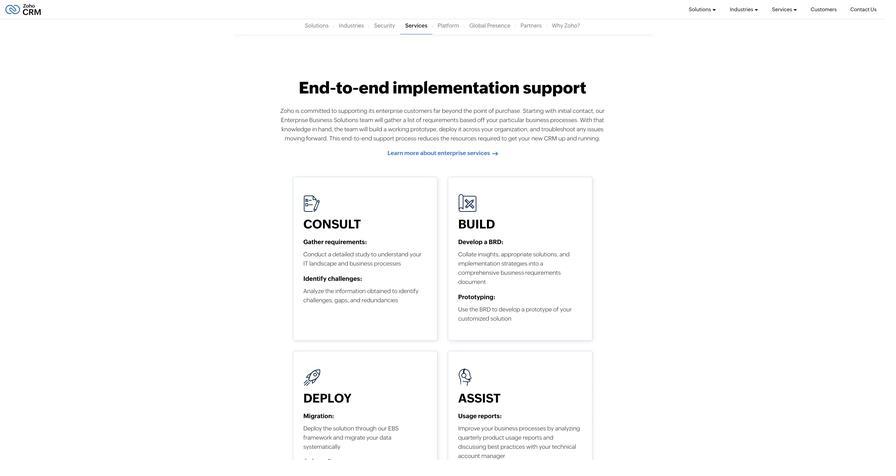 Task type: vqa. For each thing, say whether or not it's contained in the screenshot.
Security
yes



Task type: describe. For each thing, give the bounding box(es) containing it.
1 horizontal spatial support
[[523, 78, 587, 97]]

prototyping:
[[459, 294, 496, 301]]

prototype,
[[411, 126, 438, 133]]

far
[[434, 107, 441, 114]]

your right "off"
[[487, 117, 498, 124]]

a right build
[[384, 126, 387, 133]]

to left get
[[502, 135, 507, 142]]

process
[[396, 135, 417, 142]]

required
[[478, 135, 501, 142]]

this
[[330, 135, 340, 142]]

contact
[[851, 6, 870, 12]]

information
[[336, 288, 366, 295]]

enterprise
[[281, 117, 308, 124]]

why zoho?
[[552, 22, 581, 29]]

1 horizontal spatial team
[[360, 117, 374, 124]]

it
[[459, 126, 462, 133]]

assist
[[459, 392, 501, 406]]

develop
[[459, 239, 483, 246]]

into
[[529, 260, 539, 267]]

solutions inside zoho is committed to supporting its enterprise customers far beyond the point of purchase. starting with initial contact, our enterprise business solutions team will gather a list of requirements based off your particular business processes. with that knowledge in hand, the team will build a working prototype, deploy it across your organization, and troubleshoot any issues moving forward. this end-to-end support process reduces the resources required to get your new crm up and running.
[[334, 117, 359, 124]]

collate
[[459, 251, 477, 258]]

a left list
[[403, 117, 406, 124]]

conduct a detailed study to understand your it landscape and business processes
[[304, 251, 422, 267]]

develop a brd:
[[459, 239, 504, 246]]

security
[[374, 22, 395, 29]]

partners
[[521, 22, 542, 29]]

detailed
[[333, 251, 354, 258]]

global presence
[[470, 22, 511, 29]]

with inside zoho is committed to supporting its enterprise customers far beyond the point of purchase. starting with initial contact, our enterprise business solutions team will gather a list of requirements based off your particular business processes. with that knowledge in hand, the team will build a working prototype, deploy it across your organization, and troubleshoot any issues moving forward. this end-to-end support process reduces the resources required to get your new crm up and running.
[[546, 107, 557, 114]]

processes inside improve your business processes by analyzing quarterly product usage reports and discussing best practices with your technical account manager
[[519, 426, 546, 432]]

and right up
[[567, 135, 577, 142]]

your right get
[[519, 135, 531, 142]]

customers
[[404, 107, 433, 114]]

1 vertical spatial team
[[345, 126, 358, 133]]

usage reports:
[[459, 413, 502, 420]]

hand,
[[318, 126, 333, 133]]

0 horizontal spatial services
[[406, 22, 428, 29]]

why
[[552, 22, 564, 29]]

deploy
[[439, 126, 457, 133]]

end-to-end implementation support
[[299, 78, 587, 97]]

identify
[[304, 275, 327, 283]]

point
[[474, 107, 488, 114]]

understand
[[378, 251, 409, 258]]

knowledge
[[282, 126, 311, 133]]

business inside the collate insights, appropriate solutions, and implementation strategies into a comprehensive business requirements document
[[501, 270, 524, 277]]

business inside improve your business processes by analyzing quarterly product usage reports and discussing best practices with your technical account manager
[[495, 426, 518, 432]]

zoho is committed to supporting its enterprise customers far beyond the point of purchase. starting with initial contact, our enterprise business solutions team will gather a list of requirements based off your particular business processes. with that knowledge in hand, the team will build a working prototype, deploy it across your organization, and troubleshoot any issues moving forward. this end-to-end support process reduces the resources required to get your new crm up and running.
[[281, 107, 605, 142]]

0 vertical spatial end
[[359, 78, 390, 97]]

your inside conduct a detailed study to understand your it landscape and business processes
[[410, 251, 422, 258]]

to inside conduct a detailed study to understand your it landscape and business processes
[[372, 251, 377, 258]]

requirements:
[[325, 239, 367, 246]]

your up product
[[482, 426, 494, 432]]

consult
[[304, 218, 361, 232]]

conduct
[[304, 251, 327, 258]]

requirements inside the collate insights, appropriate solutions, and implementation strategies into a comprehensive business requirements document
[[526, 270, 561, 277]]

use
[[459, 306, 469, 313]]

gaps,
[[335, 297, 349, 304]]

up
[[559, 135, 566, 142]]

your inside deploy the solution through our ebs framework and migrate your data systematically
[[367, 435, 379, 442]]

end inside zoho is committed to supporting its enterprise customers far beyond the point of purchase. starting with initial contact, our enterprise business solutions team will gather a list of requirements based off your particular business processes. with that knowledge in hand, the team will build a working prototype, deploy it across your organization, and troubleshoot any issues moving forward. this end-to-end support process reduces the resources required to get your new crm up and running.
[[362, 135, 372, 142]]

to- inside zoho is committed to supporting its enterprise customers far beyond the point of purchase. starting with initial contact, our enterprise business solutions team will gather a list of requirements based off your particular business processes. with that knowledge in hand, the team will build a working prototype, deploy it across your organization, and troubleshoot any issues moving forward. this end-to-end support process reduces the resources required to get your new crm up and running.
[[354, 135, 362, 142]]

support inside zoho is committed to supporting its enterprise customers far beyond the point of purchase. starting with initial contact, our enterprise business solutions team will gather a list of requirements based off your particular business processes. with that knowledge in hand, the team will build a working prototype, deploy it across your organization, and troubleshoot any issues moving forward. this end-to-end support process reduces the resources required to get your new crm up and running.
[[374, 135, 395, 142]]

deploy the solution through our ebs framework and migrate your data systematically
[[304, 426, 399, 451]]

across
[[463, 126, 480, 133]]

global
[[470, 22, 486, 29]]

data
[[380, 435, 392, 442]]

running.
[[579, 135, 601, 142]]

solution inside the use the brd to develop a prototype of your customized solution
[[491, 316, 512, 323]]

business inside conduct a detailed study to understand your it landscape and business processes
[[350, 260, 373, 267]]

services
[[468, 150, 490, 157]]

prototype
[[526, 306, 552, 313]]

gather
[[304, 239, 324, 246]]

contact,
[[573, 107, 595, 114]]

in
[[312, 126, 317, 133]]

the inside deploy the solution through our ebs framework and migrate your data systematically
[[323, 426, 332, 432]]

supporting
[[338, 107, 368, 114]]

crm
[[545, 135, 558, 142]]

deploy for deploy
[[304, 392, 352, 406]]

new
[[532, 135, 543, 142]]

brd
[[480, 306, 491, 313]]

redundancies
[[362, 297, 398, 304]]

that
[[594, 117, 605, 124]]

end-
[[299, 78, 336, 97]]

implementation inside the collate insights, appropriate solutions, and implementation strategies into a comprehensive business requirements document
[[459, 260, 501, 267]]

comprehensive
[[459, 270, 500, 277]]

any
[[577, 126, 587, 133]]

manager
[[482, 453, 506, 460]]

technical
[[553, 444, 577, 451]]

a inside the use the brd to develop a prototype of your customized solution
[[522, 306, 525, 313]]

insights,
[[478, 251, 500, 258]]

improve
[[459, 426, 480, 432]]

our inside zoho is committed to supporting its enterprise customers far beyond the point of purchase. starting with initial contact, our enterprise business solutions team will gather a list of requirements based off your particular business processes. with that knowledge in hand, the team will build a working prototype, deploy it across your organization, and troubleshoot any issues moving forward. this end-to-end support process reduces the resources required to get your new crm up and running.
[[596, 107, 605, 114]]

through
[[356, 426, 377, 432]]

0 vertical spatial services
[[773, 6, 793, 12]]

quarterly
[[459, 435, 482, 442]]

get
[[509, 135, 518, 142]]

the up based at the top of page
[[464, 107, 473, 114]]

organization,
[[495, 126, 529, 133]]

beyond
[[442, 107, 463, 114]]



Task type: locate. For each thing, give the bounding box(es) containing it.
troubleshoot
[[542, 126, 576, 133]]

discussing
[[459, 444, 487, 451]]

of right point
[[489, 107, 494, 114]]

implementation
[[393, 78, 520, 97], [459, 260, 501, 267]]

solutions for security
[[305, 22, 329, 29]]

0 vertical spatial to-
[[336, 78, 359, 97]]

1 horizontal spatial our
[[596, 107, 605, 114]]

framework
[[304, 435, 332, 442]]

and left migrate
[[333, 435, 344, 442]]

1 vertical spatial solution
[[333, 426, 354, 432]]

our up that on the right of the page
[[596, 107, 605, 114]]

a
[[403, 117, 406, 124], [384, 126, 387, 133], [484, 239, 488, 246], [328, 251, 331, 258], [541, 260, 544, 267], [522, 306, 525, 313]]

the up customized
[[470, 306, 479, 313]]

to inside the use the brd to develop a prototype of your customized solution
[[493, 306, 498, 313]]

with left 'initial'
[[546, 107, 557, 114]]

team down its
[[360, 117, 374, 124]]

starting
[[523, 107, 544, 114]]

solution inside deploy the solution through our ebs framework and migrate your data systematically
[[333, 426, 354, 432]]

purchase.
[[496, 107, 522, 114]]

end up its
[[359, 78, 390, 97]]

platform
[[438, 22, 460, 29]]

learn more about enterprise services link
[[388, 149, 498, 158]]

the up this
[[335, 126, 343, 133]]

and down detailed
[[338, 260, 349, 267]]

1 horizontal spatial enterprise
[[438, 150, 466, 157]]

and inside improve your business processes by analyzing quarterly product usage reports and discussing best practices with your technical account manager
[[544, 435, 554, 442]]

of right the prototype
[[554, 306, 559, 313]]

customers link
[[811, 0, 837, 19]]

to inside analyze the information obtained to identify challenges, gaps, and redundancies
[[392, 288, 398, 295]]

to right brd
[[493, 306, 498, 313]]

1 vertical spatial solutions
[[305, 22, 329, 29]]

reports
[[523, 435, 542, 442]]

0 vertical spatial processes
[[374, 260, 401, 267]]

processes down understand on the left
[[374, 260, 401, 267]]

deploy up "framework"
[[304, 426, 322, 432]]

enterprise up "gather"
[[376, 107, 403, 114]]

support
[[523, 78, 587, 97], [374, 135, 395, 142]]

implementation up beyond
[[393, 78, 520, 97]]

the down deploy
[[441, 135, 450, 142]]

of right list
[[416, 117, 422, 124]]

your right the prototype
[[561, 306, 572, 313]]

0 horizontal spatial our
[[378, 426, 387, 432]]

your down reports
[[539, 444, 551, 451]]

enterprise down resources
[[438, 150, 466, 157]]

end
[[359, 78, 390, 97], [362, 135, 372, 142]]

zoho
[[281, 107, 294, 114]]

implementation up comprehensive at the bottom right
[[459, 260, 501, 267]]

0 horizontal spatial solution
[[333, 426, 354, 432]]

0 vertical spatial support
[[523, 78, 587, 97]]

0 vertical spatial solutions
[[689, 6, 712, 12]]

0 horizontal spatial with
[[527, 444, 538, 451]]

industries
[[730, 6, 754, 12], [339, 22, 364, 29]]

1 deploy from the top
[[304, 392, 352, 406]]

1 horizontal spatial solution
[[491, 316, 512, 323]]

your inside the use the brd to develop a prototype of your customized solution
[[561, 306, 572, 313]]

migration:
[[304, 413, 334, 420]]

gather requirements:
[[304, 239, 367, 246]]

1 vertical spatial with
[[527, 444, 538, 451]]

support down build
[[374, 135, 395, 142]]

1 vertical spatial requirements
[[526, 270, 561, 277]]

our up the data
[[378, 426, 387, 432]]

use the brd to develop a prototype of your customized solution
[[459, 306, 572, 323]]

of inside the use the brd to develop a prototype of your customized solution
[[554, 306, 559, 313]]

collate insights, appropriate solutions, and implementation strategies into a comprehensive business requirements document
[[459, 251, 570, 286]]

study
[[355, 251, 370, 258]]

particular
[[500, 117, 525, 124]]

build
[[459, 218, 495, 232]]

business down starting
[[526, 117, 549, 124]]

learn
[[388, 150, 403, 157]]

2 horizontal spatial of
[[554, 306, 559, 313]]

a up "landscape"
[[328, 251, 331, 258]]

will up build
[[375, 117, 383, 124]]

0 horizontal spatial requirements
[[423, 117, 459, 124]]

0 horizontal spatial solutions
[[305, 22, 329, 29]]

enterprise inside zoho is committed to supporting its enterprise customers far beyond the point of purchase. starting with initial contact, our enterprise business solutions team will gather a list of requirements based off your particular business processes. with that knowledge in hand, the team will build a working prototype, deploy it across your organization, and troubleshoot any issues moving forward. this end-to-end support process reduces the resources required to get your new crm up and running.
[[376, 107, 403, 114]]

migrate
[[345, 435, 365, 442]]

and right solutions,
[[560, 251, 570, 258]]

0 horizontal spatial team
[[345, 126, 358, 133]]

your right understand on the left
[[410, 251, 422, 258]]

and down by
[[544, 435, 554, 442]]

0 vertical spatial requirements
[[423, 117, 459, 124]]

industries for services
[[730, 6, 754, 12]]

0 vertical spatial of
[[489, 107, 494, 114]]

0 vertical spatial team
[[360, 117, 374, 124]]

requirements inside zoho is committed to supporting its enterprise customers far beyond the point of purchase. starting with initial contact, our enterprise business solutions team will gather a list of requirements based off your particular business processes. with that knowledge in hand, the team will build a working prototype, deploy it across your organization, and troubleshoot any issues moving forward. this end-to-end support process reduces the resources required to get your new crm up and running.
[[423, 117, 459, 124]]

1 vertical spatial enterprise
[[438, 150, 466, 157]]

reports:
[[479, 413, 502, 420]]

zoho?
[[565, 22, 581, 29]]

support up 'initial'
[[523, 78, 587, 97]]

challenges:
[[328, 275, 362, 283]]

business down the study
[[350, 260, 373, 267]]

0 horizontal spatial industries
[[339, 22, 364, 29]]

its
[[369, 107, 375, 114]]

1 vertical spatial to-
[[354, 135, 362, 142]]

1 horizontal spatial industries
[[730, 6, 754, 12]]

a right develop
[[522, 306, 525, 313]]

your
[[487, 117, 498, 124], [482, 126, 494, 133], [519, 135, 531, 142], [410, 251, 422, 258], [561, 306, 572, 313], [482, 426, 494, 432], [367, 435, 379, 442], [539, 444, 551, 451]]

the up "framework"
[[323, 426, 332, 432]]

and up new
[[530, 126, 541, 133]]

customers
[[811, 6, 837, 12]]

to- up supporting
[[336, 78, 359, 97]]

0 vertical spatial our
[[596, 107, 605, 114]]

to right the study
[[372, 251, 377, 258]]

your down through
[[367, 435, 379, 442]]

solutions,
[[534, 251, 559, 258]]

solution
[[491, 316, 512, 323], [333, 426, 354, 432]]

0 vertical spatial enterprise
[[376, 107, 403, 114]]

and inside conduct a detailed study to understand your it landscape and business processes
[[338, 260, 349, 267]]

challenges,
[[304, 297, 333, 304]]

solution up migrate
[[333, 426, 354, 432]]

deploy
[[304, 392, 352, 406], [304, 426, 322, 432]]

improve your business processes by analyzing quarterly product usage reports and discussing best practices with your technical account manager
[[459, 426, 581, 460]]

usage
[[506, 435, 522, 442]]

services
[[773, 6, 793, 12], [406, 22, 428, 29]]

0 horizontal spatial processes
[[374, 260, 401, 267]]

1 horizontal spatial with
[[546, 107, 557, 114]]

deploy inside deploy the solution through our ebs framework and migrate your data systematically
[[304, 426, 322, 432]]

to- right this
[[354, 135, 362, 142]]

1 vertical spatial support
[[374, 135, 395, 142]]

with down reports
[[527, 444, 538, 451]]

with
[[546, 107, 557, 114], [527, 444, 538, 451]]

1 horizontal spatial services
[[773, 6, 793, 12]]

identify
[[399, 288, 419, 295]]

2 deploy from the top
[[304, 426, 322, 432]]

with
[[581, 117, 593, 124]]

solutions for services
[[689, 6, 712, 12]]

1 vertical spatial will
[[360, 126, 368, 133]]

document
[[459, 279, 486, 286]]

business inside zoho is committed to supporting its enterprise customers far beyond the point of purchase. starting with initial contact, our enterprise business solutions team will gather a list of requirements based off your particular business processes. with that knowledge in hand, the team will build a working prototype, deploy it across your organization, and troubleshoot any issues moving forward. this end-to-end support process reduces the resources required to get your new crm up and running.
[[526, 117, 549, 124]]

business
[[310, 117, 333, 124]]

and inside analyze the information obtained to identify challenges, gaps, and redundancies
[[350, 297, 361, 304]]

a inside the collate insights, appropriate solutions, and implementation strategies into a comprehensive business requirements document
[[541, 260, 544, 267]]

industries for security
[[339, 22, 364, 29]]

will
[[375, 117, 383, 124], [360, 126, 368, 133]]

best
[[488, 444, 500, 451]]

processes
[[374, 260, 401, 267], [519, 426, 546, 432]]

will left build
[[360, 126, 368, 133]]

processes inside conduct a detailed study to understand your it landscape and business processes
[[374, 260, 401, 267]]

a left brd:
[[484, 239, 488, 246]]

contact us
[[851, 6, 877, 12]]

analyze the information obtained to identify challenges, gaps, and redundancies
[[304, 288, 419, 304]]

systematically
[[304, 444, 341, 451]]

1 horizontal spatial processes
[[519, 426, 546, 432]]

0 vertical spatial deploy
[[304, 392, 352, 406]]

1 horizontal spatial solutions
[[334, 117, 359, 124]]

1 vertical spatial end
[[362, 135, 372, 142]]

1 vertical spatial processes
[[519, 426, 546, 432]]

0 horizontal spatial of
[[416, 117, 422, 124]]

appropriate
[[501, 251, 532, 258]]

analyze
[[304, 288, 324, 295]]

team up end- at the left
[[345, 126, 358, 133]]

the inside the use the brd to develop a prototype of your customized solution
[[470, 306, 479, 313]]

based
[[460, 117, 476, 124]]

1 vertical spatial our
[[378, 426, 387, 432]]

1 vertical spatial implementation
[[459, 260, 501, 267]]

to-
[[336, 78, 359, 97], [354, 135, 362, 142]]

it
[[304, 260, 308, 267]]

and inside deploy the solution through our ebs framework and migrate your data systematically
[[333, 435, 344, 442]]

a right into
[[541, 260, 544, 267]]

and down information
[[350, 297, 361, 304]]

contact us link
[[851, 0, 877, 19]]

our inside deploy the solution through our ebs framework and migrate your data systematically
[[378, 426, 387, 432]]

2 horizontal spatial solutions
[[689, 6, 712, 12]]

list
[[408, 117, 415, 124]]

our
[[596, 107, 605, 114], [378, 426, 387, 432]]

1 vertical spatial industries
[[339, 22, 364, 29]]

to up business
[[332, 107, 337, 114]]

to left identify
[[392, 288, 398, 295]]

0 vertical spatial will
[[375, 117, 383, 124]]

1 horizontal spatial of
[[489, 107, 494, 114]]

analyzing
[[556, 426, 581, 432]]

forward.
[[306, 135, 328, 142]]

end down build
[[362, 135, 372, 142]]

1 vertical spatial of
[[416, 117, 422, 124]]

1 vertical spatial services
[[406, 22, 428, 29]]

by
[[548, 426, 554, 432]]

presence
[[488, 22, 511, 29]]

zoho crm logo image
[[5, 2, 41, 17]]

1 horizontal spatial will
[[375, 117, 383, 124]]

deploy up migration:
[[304, 392, 352, 406]]

end-
[[342, 135, 354, 142]]

and inside the collate insights, appropriate solutions, and implementation strategies into a comprehensive business requirements document
[[560, 251, 570, 258]]

1 horizontal spatial requirements
[[526, 270, 561, 277]]

moving
[[285, 135, 305, 142]]

0 horizontal spatial support
[[374, 135, 395, 142]]

processes.
[[551, 117, 579, 124]]

0 horizontal spatial will
[[360, 126, 368, 133]]

the down identify challenges:
[[326, 288, 334, 295]]

0 vertical spatial implementation
[[393, 78, 520, 97]]

ebs
[[388, 426, 399, 432]]

requirements down the far
[[423, 117, 459, 124]]

and
[[530, 126, 541, 133], [567, 135, 577, 142], [560, 251, 570, 258], [338, 260, 349, 267], [350, 297, 361, 304], [333, 435, 344, 442], [544, 435, 554, 442]]

reduces
[[418, 135, 440, 142]]

business up usage
[[495, 426, 518, 432]]

deploy for deploy the solution through our ebs framework and migrate your data systematically
[[304, 426, 322, 432]]

requirements
[[423, 117, 459, 124], [526, 270, 561, 277]]

a inside conduct a detailed study to understand your it landscape and business processes
[[328, 251, 331, 258]]

0 vertical spatial industries
[[730, 6, 754, 12]]

2 vertical spatial solutions
[[334, 117, 359, 124]]

1 vertical spatial deploy
[[304, 426, 322, 432]]

solution down develop
[[491, 316, 512, 323]]

enterprise
[[376, 107, 403, 114], [438, 150, 466, 157]]

business down the strategies
[[501, 270, 524, 277]]

0 horizontal spatial enterprise
[[376, 107, 403, 114]]

2 vertical spatial of
[[554, 306, 559, 313]]

0 vertical spatial with
[[546, 107, 557, 114]]

requirements down into
[[526, 270, 561, 277]]

working
[[388, 126, 409, 133]]

resources
[[451, 135, 477, 142]]

usage
[[459, 413, 477, 420]]

identify challenges:
[[304, 275, 362, 283]]

your up required
[[482, 126, 494, 133]]

with inside improve your business processes by analyzing quarterly product usage reports and discussing best practices with your technical account manager
[[527, 444, 538, 451]]

the inside analyze the information obtained to identify challenges, gaps, and redundancies
[[326, 288, 334, 295]]

processes up reports
[[519, 426, 546, 432]]

solutions
[[689, 6, 712, 12], [305, 22, 329, 29], [334, 117, 359, 124]]

0 vertical spatial solution
[[491, 316, 512, 323]]



